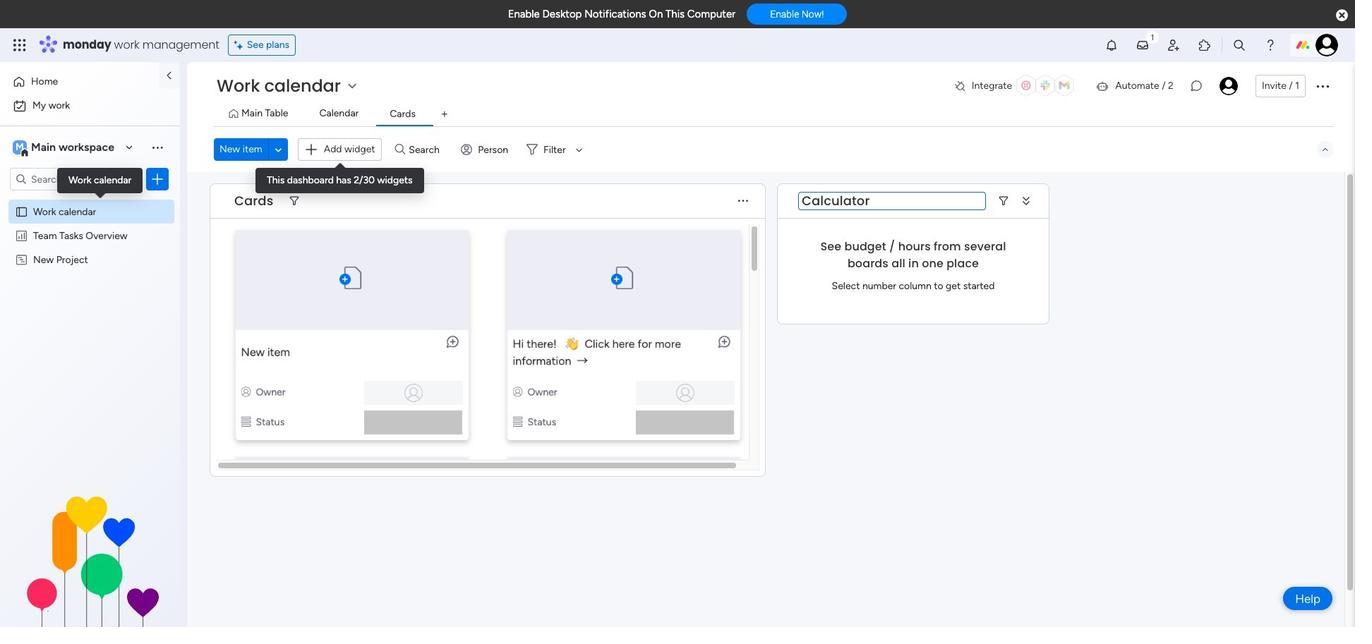 Task type: vqa. For each thing, say whether or not it's contained in the screenshot.
the rightmost Workspace image
no



Task type: describe. For each thing, give the bounding box(es) containing it.
update feed image
[[1136, 38, 1150, 52]]

dapulse person column image for 2nd card cover image from the right
[[241, 387, 251, 399]]

v2 search image
[[395, 142, 406, 158]]

start a board discussion image
[[1190, 79, 1204, 93]]

v2 status outline image for dapulse person column icon related to second card cover image
[[513, 417, 523, 429]]

angle down image
[[275, 144, 282, 155]]

monday marketplace image
[[1198, 38, 1212, 52]]

lottie animation element
[[0, 485, 180, 628]]

1 card cover image image from the left
[[340, 267, 364, 289]]

v2 status outline image for 2nd card cover image from the right's dapulse person column icon
[[241, 417, 251, 429]]

2 vertical spatial option
[[0, 199, 180, 202]]

more actions image
[[1020, 194, 1034, 208]]

invite members image
[[1167, 38, 1181, 52]]

1 image
[[1147, 29, 1159, 45]]

see plans image
[[234, 37, 247, 53]]

notifications image
[[1105, 38, 1119, 52]]

workspace selection element
[[10, 136, 121, 159]]

Search field
[[406, 140, 448, 160]]

2 card cover image image from the left
[[612, 267, 636, 289]]

collapse image
[[1321, 144, 1332, 155]]

1 vertical spatial jacob simon image
[[1220, 77, 1239, 95]]

dapulse close image
[[1337, 8, 1349, 23]]

dapulse person column image for second card cover image
[[513, 387, 523, 399]]

dapulse drag handle 3 image
[[787, 196, 792, 207]]

options image
[[1315, 78, 1332, 95]]



Task type: locate. For each thing, give the bounding box(es) containing it.
None field
[[231, 192, 277, 210], [799, 192, 987, 210], [231, 192, 277, 210], [799, 192, 987, 210]]

0 vertical spatial option
[[8, 71, 150, 93]]

jacob simon image down dapulse close icon
[[1316, 34, 1339, 56]]

2 v2 status outline image from the left
[[513, 417, 523, 429]]

lottie animation image
[[0, 485, 180, 628]]

1 vertical spatial option
[[8, 95, 172, 117]]

0 horizontal spatial jacob simon image
[[1220, 77, 1239, 95]]

0 horizontal spatial v2 status outline image
[[241, 417, 251, 429]]

1 v2 status outline image from the left
[[241, 417, 251, 429]]

1 horizontal spatial card cover image image
[[612, 267, 636, 289]]

list box
[[0, 197, 180, 462]]

1 horizontal spatial dapulse person column image
[[513, 387, 523, 399]]

option
[[8, 71, 150, 93], [8, 95, 172, 117], [0, 199, 180, 202]]

options image
[[150, 172, 165, 186]]

1 horizontal spatial v2 status outline image
[[513, 417, 523, 429]]

public dashboard image
[[15, 229, 28, 242]]

jacob simon image
[[1316, 34, 1339, 56], [1220, 77, 1239, 95]]

row group
[[216, 225, 760, 628]]

main content
[[187, 172, 1356, 628]]

2 dapulse person column image from the left
[[513, 387, 523, 399]]

0 horizontal spatial dapulse person column image
[[241, 387, 251, 399]]

card cover image image
[[340, 267, 364, 289], [612, 267, 636, 289]]

Search in workspace field
[[30, 171, 118, 187]]

dapulse person column image
[[241, 387, 251, 399], [513, 387, 523, 399]]

arrow down image
[[571, 141, 588, 158]]

help image
[[1264, 38, 1278, 52]]

more dots image
[[739, 196, 749, 207]]

0 vertical spatial jacob simon image
[[1316, 34, 1339, 56]]

search everything image
[[1233, 38, 1247, 52]]

add view image
[[442, 109, 448, 120]]

1 horizontal spatial jacob simon image
[[1316, 34, 1339, 56]]

1 dapulse person column image from the left
[[241, 387, 251, 399]]

tab
[[434, 103, 456, 126]]

jacob simon image right start a board discussion image
[[1220, 77, 1239, 95]]

0 horizontal spatial card cover image image
[[340, 267, 364, 289]]

v2 status outline image
[[241, 417, 251, 429], [513, 417, 523, 429]]

select product image
[[13, 38, 27, 52]]

tab list
[[214, 103, 1335, 127]]

menu image
[[150, 140, 165, 154]]

public board image
[[15, 205, 28, 218]]



